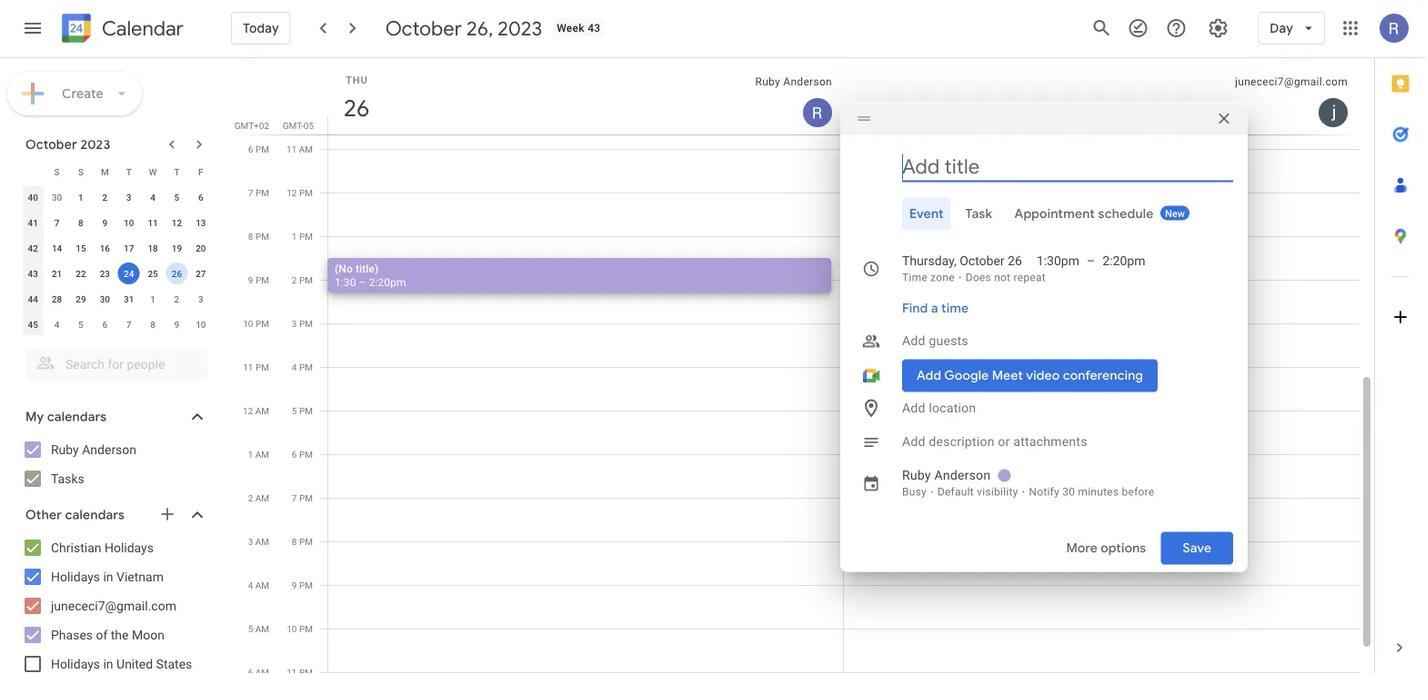 Task type: vqa. For each thing, say whether or not it's contained in the screenshot.
Tue 24
no



Task type: locate. For each thing, give the bounding box(es) containing it.
5 for november 5 element
[[78, 319, 83, 330]]

1 horizontal spatial junececi7@gmail.com
[[1235, 75, 1348, 88]]

3 up 10 element
[[126, 192, 131, 203]]

– right 1:30pm
[[1087, 254, 1095, 269]]

row group
[[21, 185, 213, 337]]

holidays for holidays in vietnam
[[51, 570, 100, 585]]

2023 right 26,
[[498, 15, 542, 41]]

27
[[196, 268, 206, 279]]

12 for 12 am
[[243, 406, 253, 417]]

15 element
[[70, 237, 92, 259]]

notify 30 minutes before
[[1029, 486, 1154, 499]]

7 left 12 pm
[[248, 187, 253, 198]]

in left united
[[103, 657, 113, 672]]

6 pm down gmt+02 at the top of page
[[248, 144, 269, 155]]

0 vertical spatial –
[[1087, 254, 1095, 269]]

main drawer image
[[22, 17, 44, 39]]

7 pm left 12 pm
[[248, 187, 269, 198]]

0 vertical spatial october
[[385, 15, 462, 41]]

1 horizontal spatial 2:20pm
[[1103, 254, 1145, 269]]

2 in from the top
[[103, 657, 113, 672]]

5 am
[[248, 624, 269, 635]]

november 8 element
[[142, 314, 164, 336]]

am for 11 am
[[299, 144, 313, 155]]

0 horizontal spatial –
[[359, 276, 366, 289]]

pm left 12 pm
[[256, 187, 269, 198]]

0 vertical spatial 10 pm
[[243, 318, 269, 329]]

1 horizontal spatial –
[[1087, 254, 1095, 269]]

0 vertical spatial 30
[[52, 192, 62, 203]]

0 vertical spatial 2023
[[498, 15, 542, 41]]

4 row from the top
[[21, 236, 213, 261]]

1 horizontal spatial 30
[[100, 294, 110, 305]]

row containing 42
[[21, 236, 213, 261]]

october left 26,
[[385, 15, 462, 41]]

pm
[[256, 144, 269, 155], [256, 187, 269, 198], [299, 187, 313, 198], [256, 231, 269, 242], [299, 231, 313, 242], [256, 275, 269, 286], [299, 275, 313, 286], [256, 318, 269, 329], [299, 318, 313, 329], [256, 362, 269, 373], [299, 362, 313, 373], [299, 406, 313, 417], [299, 449, 313, 460], [299, 493, 313, 504], [299, 537, 313, 547], [299, 580, 313, 591], [299, 624, 313, 635]]

2 vertical spatial add
[[902, 435, 926, 450]]

m
[[101, 166, 109, 177]]

2 horizontal spatial ruby
[[902, 468, 931, 483]]

30 for september 30 element
[[52, 192, 62, 203]]

0 vertical spatial in
[[103, 570, 113, 585]]

30 right 40 on the left
[[52, 192, 62, 203]]

1 vertical spatial 9 pm
[[292, 580, 313, 591]]

11 for 11
[[148, 217, 158, 228]]

pm left 2 pm at the left of the page
[[256, 275, 269, 286]]

row containing 45
[[21, 312, 213, 337]]

minutes
[[1078, 486, 1119, 499]]

holidays down phases
[[51, 657, 100, 672]]

pm up 1 pm
[[299, 187, 313, 198]]

4 left november 5 element
[[54, 319, 59, 330]]

2 horizontal spatial 11
[[287, 144, 297, 155]]

0 horizontal spatial junececi7@gmail.com
[[51, 599, 176, 614]]

does
[[966, 271, 991, 284]]

Search for people text field
[[36, 348, 196, 381]]

1 horizontal spatial t
[[174, 166, 180, 177]]

s up september 30 element
[[54, 166, 60, 177]]

27 element
[[190, 263, 212, 285]]

1 vertical spatial add
[[902, 401, 926, 416]]

calendars right my
[[47, 409, 107, 426]]

find a time button
[[895, 292, 976, 325]]

0 horizontal spatial s
[[54, 166, 60, 177]]

calendars
[[47, 409, 107, 426], [65, 507, 125, 524]]

3 for 3 pm
[[292, 318, 297, 329]]

task button
[[958, 198, 1000, 231]]

junececi7@gmail.com
[[1235, 75, 1348, 88], [51, 599, 176, 614]]

12 for 12 pm
[[287, 187, 297, 198]]

1 pm
[[292, 231, 313, 242]]

2:20pm down title)
[[369, 276, 406, 289]]

11 element
[[142, 212, 164, 234]]

october for october 26, 2023
[[385, 15, 462, 41]]

2 horizontal spatial 12
[[287, 187, 297, 198]]

30
[[52, 192, 62, 203], [100, 294, 110, 305], [1062, 486, 1075, 499]]

7 pm right 2 am
[[292, 493, 313, 504]]

26,
[[467, 15, 493, 41]]

5 row from the top
[[21, 261, 213, 286]]

10 up 11 pm
[[243, 318, 253, 329]]

11 inside row
[[148, 217, 158, 228]]

1 in from the top
[[103, 570, 113, 585]]

1 vertical spatial 10 pm
[[287, 624, 313, 635]]

1 down 12 am
[[248, 449, 253, 460]]

8 right november 7 element
[[150, 319, 155, 330]]

21 element
[[46, 263, 68, 285]]

holidays in vietnam
[[51, 570, 164, 585]]

calendars for my calendars
[[47, 409, 107, 426]]

3 add from the top
[[902, 435, 926, 450]]

26 grid
[[233, 58, 1374, 675]]

1 vertical spatial junececi7@gmail.com
[[51, 599, 176, 614]]

1 vertical spatial 43
[[28, 268, 38, 279]]

calendar element
[[58, 10, 184, 50]]

12 right 11 element
[[172, 217, 182, 228]]

1 vertical spatial ruby
[[51, 442, 79, 457]]

5 left november 6 element
[[78, 319, 83, 330]]

ruby anderson
[[755, 75, 832, 88], [51, 442, 136, 457], [902, 468, 991, 483]]

tab list
[[1375, 58, 1425, 623], [855, 198, 1233, 231]]

1 vertical spatial october
[[25, 136, 77, 153]]

10 right november 9 element on the top
[[196, 319, 206, 330]]

today button
[[231, 6, 291, 50]]

0 vertical spatial 9 pm
[[248, 275, 269, 286]]

1 vertical spatial 7 pm
[[292, 493, 313, 504]]

0 horizontal spatial ruby
[[51, 442, 79, 457]]

1 for 1 pm
[[292, 231, 297, 242]]

2 vertical spatial october
[[960, 254, 1005, 269]]

2:20pm
[[1103, 254, 1145, 269], [369, 276, 406, 289]]

0 horizontal spatial t
[[126, 166, 132, 177]]

11
[[287, 144, 297, 155], [148, 217, 158, 228], [243, 362, 253, 373]]

0 horizontal spatial anderson
[[82, 442, 136, 457]]

1 vertical spatial 6 pm
[[292, 449, 313, 460]]

2
[[102, 192, 107, 203], [292, 275, 297, 286], [174, 294, 179, 305], [248, 493, 253, 504]]

thu
[[346, 74, 368, 85]]

12 down '11 am' at left
[[287, 187, 297, 198]]

row
[[21, 159, 213, 185], [21, 185, 213, 210], [21, 210, 213, 236], [21, 236, 213, 261], [21, 261, 213, 286], [21, 286, 213, 312], [21, 312, 213, 337]]

5 for 5 am
[[248, 624, 253, 635]]

17 element
[[118, 237, 140, 259]]

43 right 'week'
[[588, 22, 601, 35]]

schedule
[[1098, 206, 1154, 222]]

2 vertical spatial ruby anderson
[[902, 468, 991, 483]]

1 down 12 pm
[[292, 231, 297, 242]]

2 vertical spatial 30
[[1062, 486, 1075, 499]]

2 horizontal spatial anderson
[[934, 468, 991, 483]]

1 horizontal spatial anderson
[[783, 75, 832, 88]]

11 up 12 am
[[243, 362, 253, 373]]

3 am
[[248, 537, 269, 547]]

22
[[76, 268, 86, 279]]

am down 4 am
[[255, 624, 269, 635]]

0 horizontal spatial 6 pm
[[248, 144, 269, 155]]

2 vertical spatial 11
[[243, 362, 253, 373]]

november 6 element
[[94, 314, 116, 336]]

43 left 21
[[28, 268, 38, 279]]

holidays for holidays in united states
[[51, 657, 100, 672]]

1 horizontal spatial 26
[[342, 93, 368, 123]]

43 inside row
[[28, 268, 38, 279]]

10 element
[[118, 212, 140, 234]]

28
[[52, 294, 62, 305]]

7 right november 6 element
[[126, 319, 131, 330]]

3 row from the top
[[21, 210, 213, 236]]

calendars inside dropdown button
[[65, 507, 125, 524]]

1 horizontal spatial ruby anderson
[[755, 75, 832, 88]]

week 43
[[557, 22, 601, 35]]

2 add from the top
[[902, 401, 926, 416]]

28 element
[[46, 288, 68, 310]]

attachments
[[1013, 435, 1087, 450]]

november 10 element
[[190, 314, 212, 336]]

30 right 'notify'
[[1062, 486, 1075, 499]]

20 element
[[190, 237, 212, 259]]

1 vertical spatial calendars
[[65, 507, 125, 524]]

2 vertical spatial 12
[[243, 406, 253, 417]]

3
[[126, 192, 131, 203], [198, 294, 203, 305], [292, 318, 297, 329], [248, 537, 253, 547]]

12 down 11 pm
[[243, 406, 253, 417]]

november 1 element
[[142, 288, 164, 310]]

0 horizontal spatial 12
[[172, 217, 182, 228]]

anderson
[[783, 75, 832, 88], [82, 442, 136, 457], [934, 468, 991, 483]]

am for 5 am
[[255, 624, 269, 635]]

1 horizontal spatial 6 pm
[[292, 449, 313, 460]]

add left location
[[902, 401, 926, 416]]

2 vertical spatial ruby
[[902, 468, 931, 483]]

26 right the 25 element
[[172, 268, 182, 279]]

does not repeat
[[966, 271, 1046, 284]]

12 element
[[166, 212, 188, 234]]

1 vertical spatial in
[[103, 657, 113, 672]]

9 pm left 2 pm at the left of the page
[[248, 275, 269, 286]]

holidays
[[105, 541, 154, 556], [51, 570, 100, 585], [51, 657, 100, 672]]

november 9 element
[[166, 314, 188, 336]]

location
[[929, 401, 976, 416]]

1:30pm
[[1037, 254, 1079, 269]]

4 down 3 am
[[248, 580, 253, 591]]

30 right 29 element
[[100, 294, 110, 305]]

2023
[[498, 15, 542, 41], [80, 136, 110, 153]]

pm up 5 pm
[[299, 362, 313, 373]]

1 horizontal spatial ruby
[[755, 75, 780, 88]]

1 add from the top
[[902, 334, 926, 349]]

6 left november 7 element
[[102, 319, 107, 330]]

pm down 2 pm at the left of the page
[[299, 318, 313, 329]]

24, today element
[[118, 263, 140, 285]]

1 vertical spatial –
[[359, 276, 366, 289]]

6 row from the top
[[21, 286, 213, 312]]

0 horizontal spatial 30
[[52, 192, 62, 203]]

0 vertical spatial ruby anderson
[[755, 75, 832, 88]]

t left w
[[126, 166, 132, 177]]

0 horizontal spatial 11
[[148, 217, 158, 228]]

29
[[76, 294, 86, 305]]

0 horizontal spatial ruby anderson
[[51, 442, 136, 457]]

45
[[28, 319, 38, 330]]

1 vertical spatial 12
[[172, 217, 182, 228]]

2:20pm inside (no title) 1:30 – 2:20pm
[[369, 276, 406, 289]]

3 right november 2 element
[[198, 294, 203, 305]]

0 horizontal spatial 43
[[28, 268, 38, 279]]

7 row from the top
[[21, 312, 213, 337]]

(no
[[335, 262, 353, 275]]

9
[[102, 217, 107, 228], [248, 275, 253, 286], [174, 319, 179, 330], [292, 580, 297, 591]]

add guests
[[902, 334, 968, 349]]

october up does in the top right of the page
[[960, 254, 1005, 269]]

0 vertical spatial 6 pm
[[248, 144, 269, 155]]

26 inside column header
[[342, 93, 368, 123]]

3 up 4 am
[[248, 537, 253, 547]]

2 row from the top
[[21, 185, 213, 210]]

2 vertical spatial holidays
[[51, 657, 100, 672]]

anderson inside 26 column header
[[783, 75, 832, 88]]

row containing 43
[[21, 261, 213, 286]]

31 element
[[118, 288, 140, 310]]

2 pm
[[292, 275, 313, 286]]

in for vietnam
[[103, 570, 113, 585]]

0 horizontal spatial 2023
[[80, 136, 110, 153]]

junececi7@gmail.com inside "column header"
[[1235, 75, 1348, 88]]

16 element
[[94, 237, 116, 259]]

5 up 12 element
[[174, 192, 179, 203]]

1 horizontal spatial s
[[78, 166, 84, 177]]

0 vertical spatial 7 pm
[[248, 187, 269, 198]]

0 vertical spatial 8 pm
[[248, 231, 269, 242]]

add guests button
[[895, 325, 1233, 358]]

1 vertical spatial holidays
[[51, 570, 100, 585]]

2023 up m
[[80, 136, 110, 153]]

4
[[150, 192, 155, 203], [54, 319, 59, 330], [292, 362, 297, 373], [248, 580, 253, 591]]

october up september 30 element
[[25, 136, 77, 153]]

6 inside november 6 element
[[102, 319, 107, 330]]

november 2 element
[[166, 288, 188, 310]]

2 horizontal spatial ruby anderson
[[902, 468, 991, 483]]

4 right 11 pm
[[292, 362, 297, 373]]

1 t from the left
[[126, 166, 132, 177]]

add down find
[[902, 334, 926, 349]]

other
[[25, 507, 62, 524]]

repeat
[[1014, 271, 1046, 284]]

am for 2 am
[[255, 493, 269, 504]]

add other calendars image
[[158, 506, 176, 524]]

0 horizontal spatial october
[[25, 136, 77, 153]]

0 horizontal spatial 26
[[172, 268, 182, 279]]

1 vertical spatial ruby anderson
[[51, 442, 136, 457]]

26
[[342, 93, 368, 123], [1008, 254, 1022, 269], [172, 268, 182, 279]]

1 vertical spatial 30
[[100, 294, 110, 305]]

day
[[1270, 20, 1293, 36]]

9 pm
[[248, 275, 269, 286], [292, 580, 313, 591]]

row group containing 40
[[21, 185, 213, 337]]

1 vertical spatial 8 pm
[[292, 537, 313, 547]]

appointment schedule
[[1014, 206, 1154, 222]]

0 vertical spatial calendars
[[47, 409, 107, 426]]

pm left (no
[[299, 275, 313, 286]]

2 down 1 pm
[[292, 275, 297, 286]]

0 vertical spatial ruby
[[755, 75, 780, 88]]

am left 5 pm
[[255, 406, 269, 417]]

pm down the 4 pm
[[299, 406, 313, 417]]

1 vertical spatial 2:20pm
[[369, 276, 406, 289]]

18 element
[[142, 237, 164, 259]]

3 down 2 pm at the left of the page
[[292, 318, 297, 329]]

phases of the moon
[[51, 628, 164, 643]]

description
[[929, 435, 995, 450]]

0 horizontal spatial 2:20pm
[[369, 276, 406, 289]]

0 vertical spatial 11
[[287, 144, 297, 155]]

calendars inside dropdown button
[[47, 409, 107, 426]]

am up 2 am
[[255, 449, 269, 460]]

t right w
[[174, 166, 180, 177]]

pm right 3 am
[[299, 537, 313, 547]]

holidays down christian
[[51, 570, 100, 585]]

add inside add guests "dropdown button"
[[902, 334, 926, 349]]

states
[[156, 657, 192, 672]]

8 pm right 3 am
[[292, 537, 313, 547]]

am down 1 am
[[255, 493, 269, 504]]

0 horizontal spatial tab list
[[855, 198, 1233, 231]]

8 right 20 element
[[248, 231, 253, 242]]

12 inside 12 element
[[172, 217, 182, 228]]

am down 3 am
[[255, 580, 269, 591]]

8 pm
[[248, 231, 269, 242], [292, 537, 313, 547]]

1
[[78, 192, 83, 203], [292, 231, 297, 242], [150, 294, 155, 305], [248, 449, 253, 460]]

44
[[28, 294, 38, 305]]

2 vertical spatial anderson
[[934, 468, 991, 483]]

create
[[62, 85, 104, 102]]

1 row from the top
[[21, 159, 213, 185]]

6 pm down 5 pm
[[292, 449, 313, 460]]

5 right 12 am
[[292, 406, 297, 417]]

1 horizontal spatial 8 pm
[[292, 537, 313, 547]]

in down christian holidays
[[103, 570, 113, 585]]

1 horizontal spatial 2023
[[498, 15, 542, 41]]

0 vertical spatial add
[[902, 334, 926, 349]]

5 pm
[[292, 406, 313, 417]]

0 horizontal spatial 9 pm
[[248, 275, 269, 286]]

a
[[931, 301, 938, 317]]

new
[[1165, 208, 1185, 220]]

junececi7@gmail.com up phases of the moon
[[51, 599, 176, 614]]

s
[[54, 166, 60, 177], [78, 166, 84, 177]]

1 vertical spatial 11
[[148, 217, 158, 228]]

0 vertical spatial anderson
[[783, 75, 832, 88]]

october 2023
[[25, 136, 110, 153]]

in
[[103, 570, 113, 585], [103, 657, 113, 672]]

november 4 element
[[46, 314, 68, 336]]

row containing 44
[[21, 286, 213, 312]]

None search field
[[0, 341, 226, 381]]

time
[[902, 271, 928, 284]]

10 pm
[[243, 318, 269, 329], [287, 624, 313, 635]]

0 vertical spatial 43
[[588, 22, 601, 35]]

am for 4 am
[[255, 580, 269, 591]]

november 3 element
[[190, 288, 212, 310]]

10 pm up 11 pm
[[243, 318, 269, 329]]

7
[[248, 187, 253, 198], [54, 217, 59, 228], [126, 319, 131, 330], [292, 493, 297, 504]]

0 vertical spatial junececi7@gmail.com
[[1235, 75, 1348, 88]]

1 horizontal spatial 11
[[243, 362, 253, 373]]

4 for the november 4 element
[[54, 319, 59, 330]]

30 for 30 element
[[100, 294, 110, 305]]

2 down 1 am
[[248, 493, 253, 504]]

17
[[124, 243, 134, 254]]

5
[[174, 192, 179, 203], [78, 319, 83, 330], [292, 406, 297, 417], [248, 624, 253, 635]]

junececi7@gmail.com down day dropdown button
[[1235, 75, 1348, 88]]

26 down the thu
[[342, 93, 368, 123]]

1 vertical spatial anderson
[[82, 442, 136, 457]]

s left m
[[78, 166, 84, 177]]

1 for november 1 element on the left top of page
[[150, 294, 155, 305]]

2 left november 3 element
[[174, 294, 179, 305]]

calendars up christian holidays
[[65, 507, 125, 524]]

6 pm
[[248, 144, 269, 155], [292, 449, 313, 460]]

am up 4 am
[[255, 537, 269, 547]]

holidays up the vietnam
[[105, 541, 154, 556]]

1 left november 2 element
[[150, 294, 155, 305]]

am
[[299, 144, 313, 155], [255, 406, 269, 417], [255, 449, 269, 460], [255, 493, 269, 504], [255, 537, 269, 547], [255, 580, 269, 591], [255, 624, 269, 635]]

8
[[78, 217, 83, 228], [248, 231, 253, 242], [150, 319, 155, 330], [292, 537, 297, 547]]

0 vertical spatial 12
[[287, 187, 297, 198]]

1 horizontal spatial 7 pm
[[292, 493, 313, 504]]

1 horizontal spatial october
[[385, 15, 462, 41]]

19 element
[[166, 237, 188, 259]]

1 horizontal spatial tab list
[[1375, 58, 1425, 623]]

11 for 11 pm
[[243, 362, 253, 373]]

9 left 10 element
[[102, 217, 107, 228]]

11 right 10 element
[[148, 217, 158, 228]]

0 horizontal spatial 7 pm
[[248, 187, 269, 198]]

0 vertical spatial holidays
[[105, 541, 154, 556]]



Task type: describe. For each thing, give the bounding box(es) containing it.
row containing s
[[21, 159, 213, 185]]

21
[[52, 268, 62, 279]]

18
[[148, 243, 158, 254]]

calendars for other calendars
[[65, 507, 125, 524]]

october 2023 grid
[[17, 159, 213, 337]]

create button
[[7, 72, 142, 116]]

2 for 2 am
[[248, 493, 253, 504]]

pm down gmt+02 at the top of page
[[256, 144, 269, 155]]

13
[[196, 217, 206, 228]]

2 horizontal spatial 26
[[1008, 254, 1022, 269]]

12 for 12
[[172, 217, 182, 228]]

10 left 11 element
[[124, 217, 134, 228]]

11 am
[[287, 144, 313, 155]]

41
[[28, 217, 38, 228]]

row containing 41
[[21, 210, 213, 236]]

new element
[[1160, 206, 1189, 221]]

add for add description or attachments
[[902, 435, 926, 450]]

november 5 element
[[70, 314, 92, 336]]

2 down m
[[102, 192, 107, 203]]

19
[[172, 243, 182, 254]]

pm left 1 pm
[[256, 231, 269, 242]]

26 element
[[166, 263, 188, 285]]

gmt-05
[[283, 120, 314, 131]]

add for add guests
[[902, 334, 926, 349]]

my calendars
[[25, 409, 107, 426]]

pm right 2 am
[[299, 493, 313, 504]]

event
[[909, 206, 944, 222]]

today
[[243, 20, 279, 36]]

settings menu image
[[1207, 17, 1229, 39]]

pm right 4 am
[[299, 580, 313, 591]]

phases
[[51, 628, 93, 643]]

16
[[100, 243, 110, 254]]

visibility
[[977, 486, 1018, 499]]

10 right "5 am"
[[287, 624, 297, 635]]

8 up 15 element
[[78, 217, 83, 228]]

1 for 1 am
[[248, 449, 253, 460]]

ruby anderson inside 26 column header
[[755, 75, 832, 88]]

in for united
[[103, 657, 113, 672]]

1:30pm – 2:20pm
[[1037, 254, 1145, 269]]

26 inside cell
[[172, 268, 182, 279]]

(no title) 1:30 – 2:20pm
[[335, 262, 406, 289]]

holidays in united states
[[51, 657, 192, 672]]

before
[[1122, 486, 1154, 499]]

3 for 3 am
[[248, 537, 253, 547]]

2 for november 2 element
[[174, 294, 179, 305]]

thu 26
[[342, 74, 368, 123]]

1 horizontal spatial 9 pm
[[292, 580, 313, 591]]

29 element
[[70, 288, 92, 310]]

october for october 2023
[[25, 136, 77, 153]]

11 for 11 am
[[287, 144, 297, 155]]

1 vertical spatial 2023
[[80, 136, 110, 153]]

thursday, october 26 element
[[336, 87, 377, 129]]

title)
[[356, 262, 379, 275]]

default visibility
[[937, 486, 1018, 499]]

guests
[[929, 334, 968, 349]]

of
[[96, 628, 108, 643]]

pm up 2 pm at the left of the page
[[299, 231, 313, 242]]

40
[[28, 192, 38, 203]]

4 for 4 am
[[248, 580, 253, 591]]

0 horizontal spatial 10 pm
[[243, 318, 269, 329]]

25 element
[[142, 263, 164, 285]]

2 for 2 pm
[[292, 275, 297, 286]]

christian
[[51, 541, 101, 556]]

15
[[76, 243, 86, 254]]

tab list containing event
[[855, 198, 1233, 231]]

14 element
[[46, 237, 68, 259]]

find a time
[[902, 301, 969, 317]]

time
[[941, 301, 969, 317]]

day button
[[1258, 6, 1325, 50]]

calendar heading
[[98, 16, 184, 41]]

4 for 4 pm
[[292, 362, 297, 373]]

24
[[124, 268, 134, 279]]

12 am
[[243, 406, 269, 417]]

other calendars list
[[4, 534, 226, 675]]

05
[[304, 120, 314, 131]]

9 right 4 am
[[292, 580, 297, 591]]

am for 1 am
[[255, 449, 269, 460]]

junececi7@gmail.com inside other calendars list
[[51, 599, 176, 614]]

calendar
[[102, 16, 184, 41]]

other calendars
[[25, 507, 125, 524]]

22 element
[[70, 263, 92, 285]]

add description or attachments
[[902, 435, 1087, 450]]

my calendars list
[[4, 436, 226, 494]]

1 right september 30 element
[[78, 192, 83, 203]]

christian holidays
[[51, 541, 154, 556]]

busy
[[902, 486, 927, 499]]

tasks
[[51, 472, 84, 487]]

9 right 27 element
[[248, 275, 253, 286]]

6 down gmt+02 at the top of page
[[248, 144, 253, 155]]

25
[[148, 268, 158, 279]]

or
[[998, 435, 1010, 450]]

6 right 1 am
[[292, 449, 297, 460]]

the
[[111, 628, 129, 643]]

ruby inside 26 column header
[[755, 75, 780, 88]]

30 element
[[94, 288, 116, 310]]

pm left the 4 pm
[[256, 362, 269, 373]]

8 right 3 am
[[292, 537, 297, 547]]

my calendars button
[[4, 403, 226, 432]]

3 for november 3 element
[[198, 294, 203, 305]]

2 am
[[248, 493, 269, 504]]

14
[[52, 243, 62, 254]]

7 right 2 am
[[292, 493, 297, 504]]

anderson inside my calendars list
[[82, 442, 136, 457]]

2 horizontal spatial october
[[960, 254, 1005, 269]]

7 right 41
[[54, 217, 59, 228]]

row group inside october 2023 grid
[[21, 185, 213, 337]]

24 cell
[[117, 261, 141, 286]]

0 vertical spatial 2:20pm
[[1103, 254, 1145, 269]]

13 element
[[190, 212, 212, 234]]

add for add location
[[902, 401, 926, 416]]

november 7 element
[[118, 314, 140, 336]]

23 element
[[94, 263, 116, 285]]

0 horizontal spatial 8 pm
[[248, 231, 269, 242]]

8 inside november 8 element
[[150, 319, 155, 330]]

2 s from the left
[[78, 166, 84, 177]]

pm down 5 pm
[[299, 449, 313, 460]]

f
[[198, 166, 203, 177]]

11 pm
[[243, 362, 269, 373]]

2 t from the left
[[174, 166, 180, 177]]

26 cell
[[165, 261, 189, 286]]

time zone
[[902, 271, 955, 284]]

w
[[149, 166, 157, 177]]

zone
[[931, 271, 955, 284]]

31
[[124, 294, 134, 305]]

add location
[[902, 401, 976, 416]]

find
[[902, 301, 928, 317]]

event button
[[902, 198, 951, 231]]

4 up 11 element
[[150, 192, 155, 203]]

5 for 5 pm
[[292, 406, 297, 417]]

notify
[[1029, 486, 1060, 499]]

1:30
[[335, 276, 356, 289]]

september 30 element
[[46, 186, 68, 208]]

ruby inside my calendars list
[[51, 442, 79, 457]]

junececi7@gmail.com column header
[[843, 58, 1360, 135]]

4 am
[[248, 580, 269, 591]]

4 pm
[[292, 362, 313, 373]]

12 pm
[[287, 187, 313, 198]]

thursday,
[[902, 254, 957, 269]]

pm left 3 pm
[[256, 318, 269, 329]]

row containing 40
[[21, 185, 213, 210]]

26 column header
[[327, 58, 844, 135]]

october 26, 2023
[[385, 15, 542, 41]]

2 horizontal spatial 30
[[1062, 486, 1075, 499]]

gmt-
[[283, 120, 304, 131]]

appointment
[[1014, 206, 1095, 222]]

Add title text field
[[902, 153, 1233, 181]]

23
[[100, 268, 110, 279]]

not
[[994, 271, 1011, 284]]

ruby anderson inside my calendars list
[[51, 442, 136, 457]]

1 horizontal spatial 10 pm
[[287, 624, 313, 635]]

am for 3 am
[[255, 537, 269, 547]]

pm right "5 am"
[[299, 624, 313, 635]]

9 right november 8 element
[[174, 319, 179, 330]]

1 s from the left
[[54, 166, 60, 177]]

am for 12 am
[[255, 406, 269, 417]]

1 horizontal spatial 43
[[588, 22, 601, 35]]

1 am
[[248, 449, 269, 460]]

thursday, october 26
[[902, 254, 1022, 269]]

moon
[[132, 628, 164, 643]]

other calendars button
[[4, 501, 226, 530]]

united
[[116, 657, 153, 672]]

– inside (no title) 1:30 – 2:20pm
[[359, 276, 366, 289]]

to element
[[1087, 252, 1095, 271]]

42
[[28, 243, 38, 254]]

6 down f
[[198, 192, 203, 203]]

my
[[25, 409, 44, 426]]

3 pm
[[292, 318, 313, 329]]



